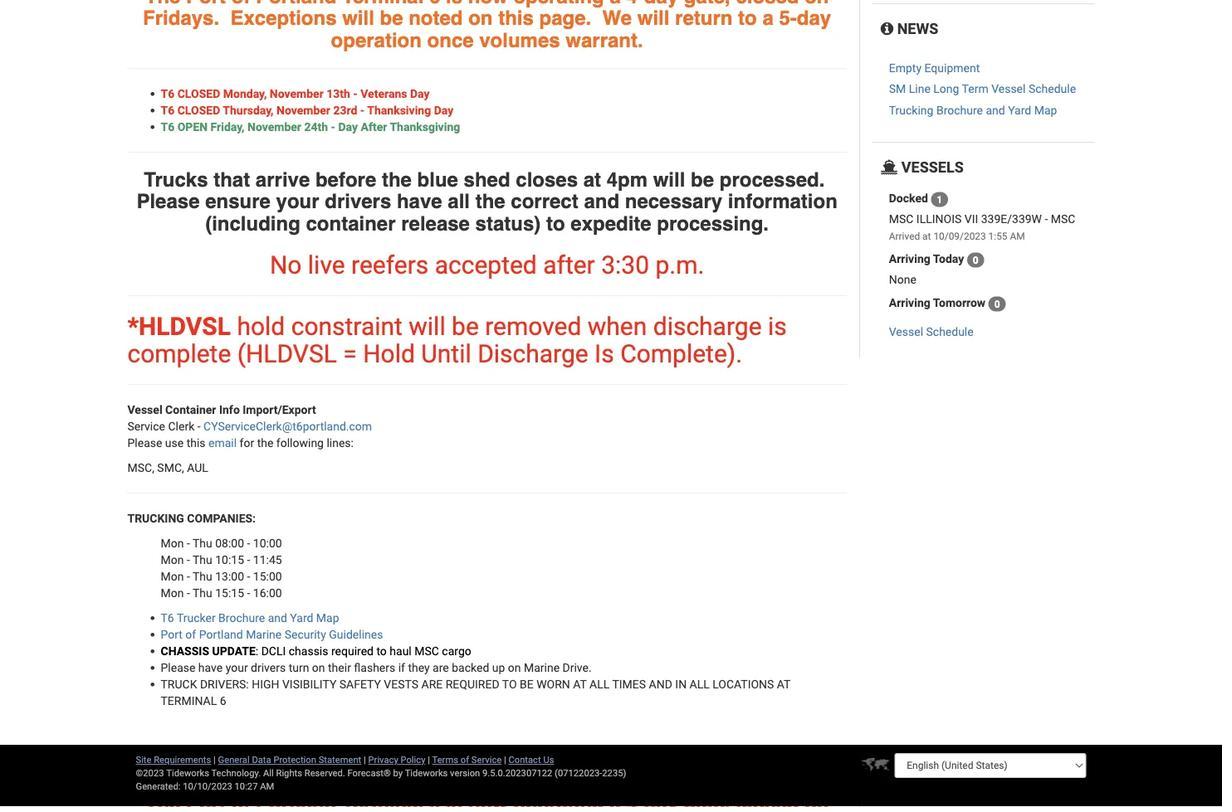 Task type: describe. For each thing, give the bounding box(es) containing it.
6
[[220, 695, 226, 708]]

tomorrow
[[933, 297, 986, 310]]

accepted
[[435, 250, 537, 280]]

to inside the trucks that arrive before the blue shed closes at 4pm will be processed. please ensure your drivers have all the correct and necessary information (including container release status) to expedite processing.
[[546, 212, 565, 235]]

- left 15:00
[[247, 570, 250, 584]]

fridays
[[143, 7, 214, 29]]

16:00
[[253, 587, 282, 600]]

15:15
[[215, 587, 244, 600]]

5-
[[779, 7, 797, 29]]

fridays .  exceptions will be noted on this page.  we will return to a 5-day operation once volumes warrant.
[[143, 7, 831, 51]]

/
[[1007, 213, 1012, 226]]

trucking
[[127, 512, 184, 526]]

for
[[240, 436, 254, 450]]

required
[[331, 645, 374, 658]]

all
[[263, 768, 274, 779]]

info circle image
[[881, 21, 894, 36]]

general data protection statement link
[[218, 755, 361, 766]]

us
[[543, 755, 554, 766]]

0 vertical spatial marine
[[246, 628, 282, 642]]

before
[[315, 168, 376, 191]]

of inside t6 trucker brochure and yard map port of portland marine security guidelines chassis update : dcli chassis required to haul msc cargo please have your drivers turn on their flashers if they are backed up on marine drive. truck drivers: high visibility safety vests are required to be worn at all times and in all locations at terminal 6
[[185, 628, 196, 642]]

- inside the vessel container info import/export service clerk - cyserviceclerk@t6portland.com please use this email for the following lines:
[[197, 420, 201, 433]]

1
[[937, 194, 943, 206]]

container
[[165, 403, 216, 417]]

port
[[161, 628, 183, 642]]

expedite
[[571, 212, 652, 235]]

:
[[256, 645, 258, 658]]

we
[[602, 7, 632, 29]]

ensure
[[205, 190, 271, 213]]

of inside site requirements | general data protection statement | privacy policy | terms of service | contact us ©2023 tideworks technology. all rights reserved. forecast® by tideworks version 9.5.0.202307122 (07122023-2235) generated: 10/10/2023 10:27 am
[[461, 755, 469, 766]]

please inside the trucks that arrive before the blue shed closes at 4pm will be processed. please ensure your drivers have all the correct and necessary information (including container release status) to expedite processing.
[[137, 190, 200, 213]]

container
[[306, 212, 396, 235]]

long
[[934, 82, 959, 96]]

2 horizontal spatial the
[[476, 190, 505, 213]]

1 horizontal spatial msc
[[889, 213, 914, 226]]

- up trucker
[[187, 587, 190, 600]]

all
[[448, 190, 470, 213]]

smc,
[[157, 461, 184, 475]]

t6 inside t6 trucker brochure and yard map port of portland marine security guidelines chassis update : dcli chassis required to haul msc cargo please have your drivers turn on their flashers if they are backed up on marine drive. truck drivers: high visibility safety vests are required to be worn at all times and in all locations at terminal 6
[[161, 612, 174, 625]]

trucks
[[144, 168, 208, 191]]

generated:
[[136, 782, 181, 792]]

necessary
[[625, 190, 723, 213]]

(07122023-
[[555, 768, 602, 779]]

- inside docked 1 msc illinois vii 339e / 339w - msc arrived at 10/09/2023 1:55 am
[[1045, 213, 1048, 226]]

will right exceptions
[[342, 7, 374, 29]]

and inside empty equipment sm line long term vessel schedule trucking brochure and yard map
[[986, 103, 1005, 117]]

have inside the trucks that arrive before the blue shed closes at 4pm will be processed. please ensure your drivers have all the correct and necessary information (including container release status) to expedite processing.
[[397, 190, 442, 213]]

10/09/2023
[[934, 231, 986, 243]]

by
[[393, 768, 403, 779]]

constraint
[[291, 312, 403, 341]]

reefers
[[351, 250, 429, 280]]

chassis
[[161, 645, 209, 658]]

blue
[[417, 168, 458, 191]]

vessels
[[898, 158, 964, 176]]

- left 10:00
[[247, 537, 250, 551]]

backed
[[452, 661, 489, 675]]

2235)
[[602, 768, 626, 779]]

contact us link
[[509, 755, 554, 766]]

0 for today
[[973, 255, 979, 266]]

be for on
[[380, 7, 403, 29]]

status)
[[475, 212, 541, 235]]

term
[[962, 82, 989, 96]]

the inside the vessel container info import/export service clerk - cyserviceclerk@t6portland.com please use this email for the following lines:
[[257, 436, 273, 450]]

arrived
[[889, 231, 920, 243]]

today
[[933, 253, 964, 266]]

aul
[[187, 461, 208, 475]]

msc,
[[127, 461, 154, 475]]

at inside docked 1 msc illinois vii 339e / 339w - msc arrived at 10/09/2023 1:55 am
[[923, 231, 931, 243]]

arriving for today
[[889, 253, 931, 266]]

haul
[[390, 645, 412, 658]]

turn
[[289, 661, 309, 675]]

site requirements | general data protection statement | privacy policy | terms of service | contact us ©2023 tideworks technology. all rights reserved. forecast® by tideworks version 9.5.0.202307122 (07122023-2235) generated: 10/10/2023 10:27 am
[[136, 755, 626, 792]]

map inside t6 trucker brochure and yard map port of portland marine security guidelines chassis update : dcli chassis required to haul msc cargo please have your drivers turn on their flashers if they are backed up on marine drive. truck drivers: high visibility safety vests are required to be worn at all times and in all locations at terminal 6
[[316, 612, 339, 625]]

2 horizontal spatial msc
[[1051, 213, 1076, 226]]

return
[[675, 7, 733, 29]]

operation
[[331, 29, 422, 51]]

please inside the vessel container info import/export service clerk - cyserviceclerk@t6portland.com please use this email for the following lines:
[[127, 436, 162, 450]]

brochure inside t6 trucker brochure and yard map port of portland marine security guidelines chassis update : dcli chassis required to haul msc cargo please have your drivers turn on their flashers if they are backed up on marine drive. truck drivers: high visibility safety vests are required to be worn at all times and in all locations at terminal 6
[[218, 612, 265, 625]]

day
[[797, 7, 831, 29]]

have inside t6 trucker brochure and yard map port of portland marine security guidelines chassis update : dcli chassis required to haul msc cargo please have your drivers turn on their flashers if they are backed up on marine drive. truck drivers: high visibility safety vests are required to be worn at all times and in all locations at terminal 6
[[198, 661, 223, 675]]

1 horizontal spatial marine
[[524, 661, 560, 675]]

release
[[401, 212, 470, 235]]

- left 13:00
[[187, 570, 190, 584]]

trucking
[[889, 103, 934, 117]]

be inside the trucks that arrive before the blue shed closes at 4pm will be processed. please ensure your drivers have all the correct and necessary information (including container release status) to expedite processing.
[[691, 168, 714, 191]]

shed
[[464, 168, 510, 191]]

docked 1 msc illinois vii 339e / 339w - msc arrived at 10/09/2023 1:55 am
[[889, 192, 1076, 243]]

10:15
[[215, 553, 244, 567]]

after
[[543, 250, 595, 280]]

to inside fridays .  exceptions will be noted on this page.  we will return to a 5-day operation once volumes warrant.
[[738, 7, 757, 29]]

contact
[[509, 755, 541, 766]]

1 all from the left
[[590, 678, 610, 692]]

339w
[[1012, 213, 1042, 226]]

processing.
[[657, 212, 769, 235]]

data
[[252, 755, 271, 766]]

0 horizontal spatial schedule
[[926, 326, 974, 339]]

use
[[165, 436, 184, 450]]

msc, smc, aul
[[127, 461, 208, 475]]

this inside the vessel container info import/export service clerk - cyserviceclerk@t6portland.com please use this email for the following lines:
[[187, 436, 206, 450]]

discharge
[[653, 312, 762, 341]]

map inside empty equipment sm line long term vessel schedule trucking brochure and yard map
[[1034, 103, 1057, 117]]

docked
[[889, 192, 928, 206]]

until
[[421, 339, 471, 369]]

2 mon from the top
[[161, 553, 184, 567]]

2 t6 from the top
[[161, 103, 175, 117]]

am inside docked 1 msc illinois vii 339e / 339w - msc arrived at 10/09/2023 1:55 am
[[1010, 231, 1025, 243]]

am inside site requirements | general data protection statement | privacy policy | terms of service | contact us ©2023 tideworks technology. all rights reserved. forecast® by tideworks version 9.5.0.202307122 (07122023-2235) generated: 10/10/2023 10:27 am
[[260, 782, 274, 792]]

- down trucking companies:
[[187, 537, 190, 551]]

warrant.
[[566, 29, 643, 51]]

friday,
[[211, 120, 245, 134]]

1 vertical spatial november
[[277, 103, 330, 117]]

truck
[[161, 678, 197, 692]]

update
[[212, 645, 256, 658]]

(including
[[205, 212, 300, 235]]

complete
[[127, 339, 231, 369]]

trucking brochure and yard map link
[[889, 103, 1057, 117]]

t6 trucker brochure and yard map link
[[161, 612, 339, 625]]

service inside the vessel container info import/export service clerk - cyserviceclerk@t6portland.com please use this email for the following lines:
[[127, 420, 165, 433]]

trucking companies:
[[127, 512, 256, 526]]

policy
[[401, 755, 426, 766]]

news
[[894, 20, 939, 37]]

terms
[[432, 755, 458, 766]]

will inside the trucks that arrive before the blue shed closes at 4pm will be processed. please ensure your drivers have all the correct and necessary information (including container release status) to expedite processing.
[[653, 168, 685, 191]]

be for when
[[452, 312, 479, 341]]

2 all from the left
[[690, 678, 710, 692]]

please inside t6 trucker brochure and yard map port of portland marine security guidelines chassis update : dcli chassis required to haul msc cargo please have your drivers turn on their flashers if they are backed up on marine drive. truck drivers: high visibility safety vests are required to be worn at all times and in all locations at terminal 6
[[161, 661, 195, 675]]

ship image
[[881, 159, 898, 174]]

after
[[361, 120, 387, 134]]

4pm
[[607, 168, 648, 191]]

vessel container info import/export service clerk - cyserviceclerk@t6portland.com please use this email for the following lines:
[[127, 403, 372, 450]]

2 horizontal spatial day
[[434, 103, 454, 117]]

thursday,
[[223, 103, 274, 117]]



Task type: vqa. For each thing, say whether or not it's contained in the screenshot.
℠
no



Task type: locate. For each thing, give the bounding box(es) containing it.
marine up the worn
[[524, 661, 560, 675]]

0 vertical spatial november
[[270, 87, 324, 100]]

thu up trucker
[[193, 587, 212, 600]]

©2023 tideworks
[[136, 768, 209, 779]]

1 horizontal spatial and
[[584, 190, 619, 213]]

your right "ensure"
[[276, 190, 319, 213]]

1 vertical spatial arriving
[[889, 297, 931, 310]]

0 right the today
[[973, 255, 979, 266]]

vii
[[965, 213, 978, 226]]

0 horizontal spatial and
[[268, 612, 287, 625]]

4 thu from the top
[[193, 587, 212, 600]]

service inside site requirements | general data protection statement | privacy policy | terms of service | contact us ©2023 tideworks technology. all rights reserved. forecast® by tideworks version 9.5.0.202307122 (07122023-2235) generated: 10/10/2023 10:27 am
[[471, 755, 502, 766]]

be inside fridays .  exceptions will be noted on this page.  we will return to a 5-day operation once volumes warrant.
[[380, 7, 403, 29]]

0 right "tomorrow" on the right of the page
[[994, 299, 1000, 310]]

0 horizontal spatial have
[[198, 661, 223, 675]]

and down sm line long term vessel schedule link
[[986, 103, 1005, 117]]

1 horizontal spatial your
[[276, 190, 319, 213]]

1 horizontal spatial 0
[[994, 299, 1000, 310]]

map up security
[[316, 612, 339, 625]]

your inside t6 trucker brochure and yard map port of portland marine security guidelines chassis update : dcli chassis required to haul msc cargo please have your drivers turn on their flashers if they are backed up on marine drive. truck drivers: high visibility safety vests are required to be worn at all times and in all locations at terminal 6
[[226, 661, 248, 675]]

yard down sm line long term vessel schedule link
[[1008, 103, 1031, 117]]

the right for
[[257, 436, 273, 450]]

required
[[446, 678, 500, 692]]

2 horizontal spatial on
[[508, 661, 521, 675]]

the right all
[[476, 190, 505, 213]]

mon
[[161, 537, 184, 551], [161, 553, 184, 567], [161, 570, 184, 584], [161, 587, 184, 600]]

this inside fridays .  exceptions will be noted on this page.  we will return to a 5-day operation once volumes warrant.
[[498, 7, 534, 29]]

all right the in
[[690, 678, 710, 692]]

when
[[588, 312, 647, 341]]

in
[[675, 678, 687, 692]]

to left a
[[738, 7, 757, 29]]

2 vertical spatial november
[[247, 120, 301, 134]]

0 vertical spatial have
[[397, 190, 442, 213]]

2 at from the left
[[777, 678, 791, 692]]

0 vertical spatial am
[[1010, 231, 1025, 243]]

drivers up live
[[325, 190, 391, 213]]

drivers inside the trucks that arrive before the blue shed closes at 4pm will be processed. please ensure your drivers have all the correct and necessary information (including container release status) to expedite processing.
[[325, 190, 391, 213]]

0 horizontal spatial of
[[185, 628, 196, 642]]

0 horizontal spatial at
[[573, 678, 587, 692]]

schedule right term
[[1029, 82, 1076, 96]]

and
[[986, 103, 1005, 117], [584, 190, 619, 213], [268, 612, 287, 625]]

0 vertical spatial this
[[498, 7, 534, 29]]

will inside the hold constraint will be removed when discharge is complete (hldvsl = hold until discharge is complete).
[[409, 312, 446, 341]]

port of portland marine security guidelines link
[[161, 628, 383, 642]]

0 vertical spatial map
[[1034, 103, 1057, 117]]

be left noted
[[380, 7, 403, 29]]

day up thanksiving
[[410, 87, 430, 100]]

0 horizontal spatial be
[[380, 7, 403, 29]]

1 horizontal spatial brochure
[[937, 103, 983, 117]]

0 horizontal spatial brochure
[[218, 612, 265, 625]]

arriving up the none
[[889, 253, 931, 266]]

2 | from the left
[[364, 755, 366, 766]]

| left general
[[213, 755, 216, 766]]

2 vertical spatial day
[[338, 120, 358, 134]]

on inside fridays .  exceptions will be noted on this page.  we will return to a 5-day operation once volumes warrant.
[[468, 7, 493, 29]]

1 horizontal spatial day
[[410, 87, 430, 100]]

10:00
[[253, 537, 282, 551]]

lines:
[[327, 436, 354, 450]]

thu
[[193, 537, 212, 551], [193, 553, 212, 567], [193, 570, 212, 584], [193, 587, 212, 600]]

brochure up portland
[[218, 612, 265, 625]]

- right 24th
[[331, 120, 335, 134]]

1 vertical spatial and
[[584, 190, 619, 213]]

brochure down long
[[937, 103, 983, 117]]

thu down trucking companies:
[[193, 537, 212, 551]]

be
[[380, 7, 403, 29], [691, 168, 714, 191], [452, 312, 479, 341]]

0 vertical spatial your
[[276, 190, 319, 213]]

2 vertical spatial to
[[377, 645, 387, 658]]

forecast®
[[348, 768, 391, 779]]

safety
[[339, 678, 381, 692]]

1 horizontal spatial vessel
[[889, 326, 923, 339]]

locations
[[713, 678, 774, 692]]

0 vertical spatial and
[[986, 103, 1005, 117]]

1 vertical spatial brochure
[[218, 612, 265, 625]]

0 horizontal spatial vessel
[[127, 403, 162, 417]]

closed
[[177, 87, 220, 100], [177, 103, 220, 117]]

1 vertical spatial be
[[691, 168, 714, 191]]

1 t6 from the top
[[161, 87, 175, 100]]

2 horizontal spatial and
[[986, 103, 1005, 117]]

following
[[276, 436, 324, 450]]

drivers inside t6 trucker brochure and yard map port of portland marine security guidelines chassis update : dcli chassis required to haul msc cargo please have your drivers turn on their flashers if they are backed up on marine drive. truck drivers: high visibility safety vests are required to be worn at all times and in all locations at terminal 6
[[251, 661, 286, 675]]

dcli
[[261, 645, 286, 658]]

0 horizontal spatial yard
[[290, 612, 313, 625]]

volumes
[[479, 29, 560, 51]]

terms of service link
[[432, 755, 502, 766]]

- right the 23rd
[[360, 103, 365, 117]]

1 vertical spatial service
[[471, 755, 502, 766]]

at inside the trucks that arrive before the blue shed closes at 4pm will be processed. please ensure your drivers have all the correct and necessary information (including container release status) to expedite processing.
[[583, 168, 601, 191]]

service up "version"
[[471, 755, 502, 766]]

vessel down 'arriving tomorrow 0' at top right
[[889, 326, 923, 339]]

0 horizontal spatial msc
[[415, 645, 439, 658]]

the left blue
[[382, 168, 412, 191]]

1 vertical spatial am
[[260, 782, 274, 792]]

0 horizontal spatial at
[[583, 168, 601, 191]]

on up visibility at the bottom of the page
[[312, 661, 325, 675]]

1 horizontal spatial this
[[498, 7, 534, 29]]

day up thanksgiving
[[434, 103, 454, 117]]

- left 10:15
[[187, 553, 190, 567]]

4 mon from the top
[[161, 587, 184, 600]]

monday,
[[223, 87, 267, 100]]

2 vertical spatial please
[[161, 661, 195, 675]]

line
[[909, 82, 931, 96]]

on right noted
[[468, 7, 493, 29]]

please up msc,
[[127, 436, 162, 450]]

arriving tomorrow 0
[[889, 297, 1000, 310]]

and
[[649, 678, 672, 692]]

map
[[1034, 103, 1057, 117], [316, 612, 339, 625]]

0 horizontal spatial on
[[312, 661, 325, 675]]

t6
[[161, 87, 175, 100], [161, 103, 175, 117], [161, 120, 175, 134], [161, 612, 174, 625]]

day
[[410, 87, 430, 100], [434, 103, 454, 117], [338, 120, 358, 134]]

0 vertical spatial be
[[380, 7, 403, 29]]

map down sm line long term vessel schedule link
[[1034, 103, 1057, 117]]

and inside t6 trucker brochure and yard map port of portland marine security guidelines chassis update : dcli chassis required to haul msc cargo please have your drivers turn on their flashers if they are backed up on marine drive. truck drivers: high visibility safety vests are required to be worn at all times and in all locations at terminal 6
[[268, 612, 287, 625]]

am down /
[[1010, 231, 1025, 243]]

high
[[252, 678, 279, 692]]

drivers
[[325, 190, 391, 213], [251, 661, 286, 675]]

closes
[[516, 168, 578, 191]]

1 thu from the top
[[193, 537, 212, 551]]

be
[[520, 678, 534, 692]]

will down reefers
[[409, 312, 446, 341]]

0 vertical spatial closed
[[177, 87, 220, 100]]

3 | from the left
[[428, 755, 430, 766]]

- right clerk
[[197, 420, 201, 433]]

2 horizontal spatial to
[[738, 7, 757, 29]]

brochure inside empty equipment sm line long term vessel schedule trucking brochure and yard map
[[937, 103, 983, 117]]

3 thu from the top
[[193, 570, 212, 584]]

0 horizontal spatial day
[[338, 120, 358, 134]]

vessel left container
[[127, 403, 162, 417]]

marine
[[246, 628, 282, 642], [524, 661, 560, 675]]

2 vertical spatial be
[[452, 312, 479, 341]]

0 vertical spatial at
[[583, 168, 601, 191]]

1 horizontal spatial schedule
[[1029, 82, 1076, 96]]

have up drivers:
[[198, 661, 223, 675]]

0 inside the arriving today 0 none
[[973, 255, 979, 266]]

your inside the trucks that arrive before the blue shed closes at 4pm will be processed. please ensure your drivers have all the correct and necessary information (including container release status) to expedite processing.
[[276, 190, 319, 213]]

0 vertical spatial arriving
[[889, 253, 931, 266]]

at
[[583, 168, 601, 191], [923, 231, 931, 243]]

and right correct
[[584, 190, 619, 213]]

import/export
[[243, 403, 316, 417]]

arriving down the none
[[889, 297, 931, 310]]

drive.
[[563, 661, 592, 675]]

1 horizontal spatial at
[[923, 231, 931, 243]]

on right 'up'
[[508, 661, 521, 675]]

drivers:
[[200, 678, 249, 692]]

0 horizontal spatial this
[[187, 436, 206, 450]]

their
[[328, 661, 351, 675]]

0 vertical spatial drivers
[[325, 190, 391, 213]]

0 horizontal spatial service
[[127, 420, 165, 433]]

portland
[[199, 628, 243, 642]]

and inside the trucks that arrive before the blue shed closes at 4pm will be processed. please ensure your drivers have all the correct and necessary information (including container release status) to expedite processing.
[[584, 190, 619, 213]]

0 horizontal spatial drivers
[[251, 661, 286, 675]]

have left all
[[397, 190, 442, 213]]

hold
[[363, 339, 415, 369]]

please left that
[[137, 190, 200, 213]]

please up truck
[[161, 661, 195, 675]]

schedule down 'arriving tomorrow 0' at top right
[[926, 326, 974, 339]]

yard up security
[[290, 612, 313, 625]]

339e
[[981, 213, 1007, 226]]

0 horizontal spatial your
[[226, 661, 248, 675]]

1 vertical spatial your
[[226, 661, 248, 675]]

- left '11:45'
[[247, 553, 250, 567]]

1 horizontal spatial the
[[382, 168, 412, 191]]

t6 left open
[[161, 120, 175, 134]]

t6 up port
[[161, 612, 174, 625]]

1 vertical spatial 0
[[994, 299, 1000, 310]]

1 arriving from the top
[[889, 253, 931, 266]]

1 horizontal spatial have
[[397, 190, 442, 213]]

1 horizontal spatial am
[[1010, 231, 1025, 243]]

0 vertical spatial brochure
[[937, 103, 983, 117]]

of up "version"
[[461, 755, 469, 766]]

0 horizontal spatial marine
[[246, 628, 282, 642]]

msc right 339w
[[1051, 213, 1076, 226]]

1 vertical spatial have
[[198, 661, 223, 675]]

vessel inside the vessel container info import/export service clerk - cyserviceclerk@t6portland.com please use this email for the following lines:
[[127, 403, 162, 417]]

clerk
[[168, 420, 194, 433]]

at left 4pm
[[583, 168, 601, 191]]

0 vertical spatial day
[[410, 87, 430, 100]]

1 vertical spatial please
[[127, 436, 162, 450]]

empty equipment link
[[889, 61, 980, 75]]

cyserviceclerk@t6portland.com
[[203, 420, 372, 433]]

cyserviceclerk@t6portland.com link
[[203, 420, 372, 433]]

november
[[270, 87, 324, 100], [277, 103, 330, 117], [247, 120, 301, 134]]

this right once
[[498, 7, 534, 29]]

- right 339w
[[1045, 213, 1048, 226]]

1 vertical spatial of
[[461, 755, 469, 766]]

privacy policy link
[[368, 755, 426, 766]]

arrive
[[256, 168, 310, 191]]

3 t6 from the top
[[161, 120, 175, 134]]

trucks that arrive before the blue shed closes at 4pm will be processed. please ensure your drivers have all the correct and necessary information (including container release status) to expedite processing.
[[137, 168, 838, 235]]

1 vertical spatial at
[[923, 231, 931, 243]]

1 horizontal spatial be
[[452, 312, 479, 341]]

at right locations at bottom
[[777, 678, 791, 692]]

msc up arrived at the top right of the page
[[889, 213, 914, 226]]

of
[[185, 628, 196, 642], [461, 755, 469, 766]]

worn
[[537, 678, 570, 692]]

to up after
[[546, 212, 565, 235]]

that
[[214, 168, 250, 191]]

1 vertical spatial marine
[[524, 661, 560, 675]]

1 mon from the top
[[161, 537, 184, 551]]

and up port of portland marine security guidelines link
[[268, 612, 287, 625]]

1 horizontal spatial all
[[690, 678, 710, 692]]

at down illinois
[[923, 231, 931, 243]]

1 closed from the top
[[177, 87, 220, 100]]

security
[[285, 628, 326, 642]]

site requirements link
[[136, 755, 211, 766]]

vessel inside empty equipment sm line long term vessel schedule trucking brochure and yard map
[[992, 82, 1026, 96]]

4 t6 from the top
[[161, 612, 174, 625]]

1 at from the left
[[573, 678, 587, 692]]

at down drive.
[[573, 678, 587, 692]]

| up forecast®
[[364, 755, 366, 766]]

0 horizontal spatial all
[[590, 678, 610, 692]]

vessel right term
[[992, 82, 1026, 96]]

1 horizontal spatial service
[[471, 755, 502, 766]]

3 mon from the top
[[161, 570, 184, 584]]

your down update
[[226, 661, 248, 675]]

13th
[[327, 87, 350, 100]]

0 vertical spatial yard
[[1008, 103, 1031, 117]]

vessel for vessel container info import/export service clerk - cyserviceclerk@t6portland.com please use this email for the following lines:
[[127, 403, 162, 417]]

yard inside empty equipment sm line long term vessel schedule trucking brochure and yard map
[[1008, 103, 1031, 117]]

1 horizontal spatial to
[[546, 212, 565, 235]]

| up tideworks
[[428, 755, 430, 766]]

be up processing.
[[691, 168, 714, 191]]

10:27
[[235, 782, 258, 792]]

to up flashers
[[377, 645, 387, 658]]

service up "use"
[[127, 420, 165, 433]]

thu left 13:00
[[193, 570, 212, 584]]

0 vertical spatial please
[[137, 190, 200, 213]]

msc inside t6 trucker brochure and yard map port of portland marine security guidelines chassis update : dcli chassis required to haul msc cargo please have your drivers turn on their flashers if they are backed up on marine drive. truck drivers: high visibility safety vests are required to be worn at all times and in all locations at terminal 6
[[415, 645, 439, 658]]

1 vertical spatial yard
[[290, 612, 313, 625]]

1 | from the left
[[213, 755, 216, 766]]

1 vertical spatial schedule
[[926, 326, 974, 339]]

2 horizontal spatial be
[[691, 168, 714, 191]]

sm
[[889, 82, 906, 96]]

am down all
[[260, 782, 274, 792]]

0 vertical spatial vessel
[[992, 82, 1026, 96]]

yard inside t6 trucker brochure and yard map port of portland marine security guidelines chassis update : dcli chassis required to haul msc cargo please have your drivers turn on their flashers if they are backed up on marine drive. truck drivers: high visibility safety vests are required to be worn at all times and in all locations at terminal 6
[[290, 612, 313, 625]]

email link
[[208, 436, 237, 450]]

open
[[177, 120, 208, 134]]

1 horizontal spatial drivers
[[325, 190, 391, 213]]

t6 down fridays
[[161, 87, 175, 100]]

0 horizontal spatial 0
[[973, 255, 979, 266]]

0 horizontal spatial to
[[377, 645, 387, 658]]

to inside t6 trucker brochure and yard map port of portland marine security guidelines chassis update : dcli chassis required to haul msc cargo please have your drivers turn on their flashers if they are backed up on marine drive. truck drivers: high visibility safety vests are required to be worn at all times and in all locations at terminal 6
[[377, 645, 387, 658]]

guidelines
[[329, 628, 383, 642]]

schedule inside empty equipment sm line long term vessel schedule trucking brochure and yard map
[[1029, 82, 1076, 96]]

2 closed from the top
[[177, 103, 220, 117]]

all down drive.
[[590, 678, 610, 692]]

they
[[408, 661, 430, 675]]

marine up ":"
[[246, 628, 282, 642]]

be inside the hold constraint will be removed when discharge is complete (hldvsl = hold until discharge is complete).
[[452, 312, 479, 341]]

- left 16:00 on the left
[[247, 587, 250, 600]]

be down accepted
[[452, 312, 479, 341]]

t6 up trucks
[[161, 103, 175, 117]]

0 inside 'arriving tomorrow 0'
[[994, 299, 1000, 310]]

will right 4pm
[[653, 168, 685, 191]]

arriving for tomorrow
[[889, 297, 931, 310]]

1 horizontal spatial yard
[[1008, 103, 1031, 117]]

2 arriving from the top
[[889, 297, 931, 310]]

*hldvsl
[[127, 312, 231, 341]]

msc up they
[[415, 645, 439, 658]]

0 for tomorrow
[[994, 299, 1000, 310]]

1 vertical spatial this
[[187, 436, 206, 450]]

1 horizontal spatial at
[[777, 678, 791, 692]]

discharge
[[478, 339, 588, 369]]

4 | from the left
[[504, 755, 506, 766]]

0 horizontal spatial map
[[316, 612, 339, 625]]

drivers up high
[[251, 661, 286, 675]]

requirements
[[154, 755, 211, 766]]

2 vertical spatial and
[[268, 612, 287, 625]]

vessel schedule link
[[889, 326, 974, 339]]

0 vertical spatial schedule
[[1029, 82, 1076, 96]]

none
[[889, 273, 917, 287]]

1 vertical spatial map
[[316, 612, 339, 625]]

empty
[[889, 61, 922, 75]]

11:45
[[253, 553, 282, 567]]

this right "use"
[[187, 436, 206, 450]]

0 vertical spatial service
[[127, 420, 165, 433]]

1 vertical spatial to
[[546, 212, 565, 235]]

of down trucker
[[185, 628, 196, 642]]

=
[[343, 339, 357, 369]]

live
[[308, 250, 345, 280]]

vessel for vessel schedule
[[889, 326, 923, 339]]

general
[[218, 755, 250, 766]]

| up 9.5.0.202307122 at the left bottom of the page
[[504, 755, 506, 766]]

arriving inside the arriving today 0 none
[[889, 253, 931, 266]]

technology.
[[211, 768, 261, 779]]

1 horizontal spatial of
[[461, 755, 469, 766]]

- right 13th
[[353, 87, 358, 100]]

no
[[270, 250, 302, 280]]

thu left 10:15
[[193, 553, 212, 567]]

arriving today 0 none
[[889, 253, 979, 287]]

2 thu from the top
[[193, 553, 212, 567]]

1 horizontal spatial on
[[468, 7, 493, 29]]

1 vertical spatial day
[[434, 103, 454, 117]]

2 vertical spatial vessel
[[127, 403, 162, 417]]

cargo
[[442, 645, 471, 658]]

day down the 23rd
[[338, 120, 358, 134]]

0 vertical spatial of
[[185, 628, 196, 642]]

will right we
[[638, 7, 670, 29]]

0 horizontal spatial am
[[260, 782, 274, 792]]



